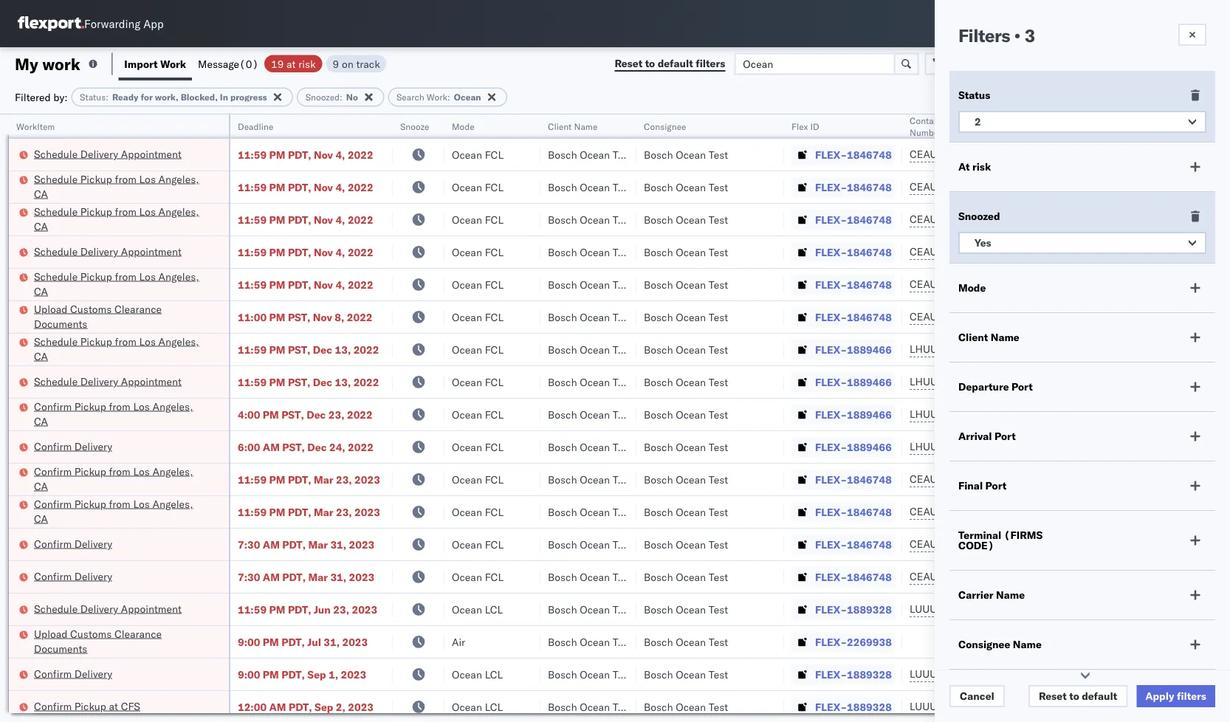 Task type: locate. For each thing, give the bounding box(es) containing it.
snoozed left no
[[306, 92, 340, 103]]

flex-2269938
[[816, 636, 892, 649]]

ceau7522281, hlxu6269489, hlxu8034992 for upload customs clearance documents link corresponding to 11:00
[[910, 310, 1139, 323]]

uetu5238478 down 'departure port'
[[989, 408, 1061, 421]]

ca for fourth schedule pickup from los angeles, ca link from the bottom of the page
[[34, 187, 48, 200]]

13, up 4:00 pm pst, dec 23, 2022
[[335, 376, 351, 389]]

flex-1889328 for 11:59 pm pdt, jun 23, 2023
[[816, 603, 892, 616]]

13,
[[335, 343, 351, 356], [335, 376, 351, 389]]

7 ca from the top
[[34, 512, 48, 525]]

default
[[658, 57, 694, 70], [1082, 690, 1118, 703]]

23, for first confirm pickup from los angeles, ca link from the bottom
[[336, 506, 352, 519]]

mode
[[452, 121, 475, 132], [959, 281, 987, 294]]

angeles,
[[158, 173, 199, 185], [158, 205, 199, 218], [158, 270, 199, 283], [158, 335, 199, 348], [153, 400, 193, 413], [153, 465, 193, 478], [153, 498, 193, 510]]

filters up the consignee button
[[696, 57, 726, 70]]

port for arrival port
[[995, 430, 1016, 443]]

2 lcl from the top
[[485, 668, 503, 681]]

3 ocean lcl from the top
[[452, 701, 503, 714]]

0 horizontal spatial :
[[106, 92, 109, 103]]

file exception
[[979, 57, 1048, 70]]

abcd230707001 right cancel button
[[1006, 701, 1092, 714]]

work right the import
[[160, 57, 186, 70]]

0 vertical spatial 11:59 pm pst, dec 13, 2022
[[238, 343, 379, 356]]

sep left 2, at the bottom of page
[[315, 701, 333, 714]]

at right 19
[[287, 57, 296, 70]]

3 lhuu7894563, uetu5238478 from the top
[[910, 408, 1061, 421]]

1 vertical spatial client
[[959, 331, 989, 344]]

abcdefg78456546 for schedule pickup from los angeles, ca
[[1006, 343, 1106, 356]]

2 lhuu7894563, from the top
[[910, 375, 986, 388]]

status up '2'
[[959, 89, 991, 102]]

numbers for mbl/mawb numbers
[[1060, 121, 1097, 132]]

0 vertical spatial lcl
[[485, 603, 503, 616]]

filters inside apply filters button
[[1178, 690, 1207, 703]]

2 schedule pickup from los angeles, ca from the top
[[34, 205, 199, 233]]

4 schedule pickup from los angeles, ca button from the top
[[34, 334, 210, 365]]

sep for 1,
[[308, 668, 326, 681]]

numbers inside container numbers
[[910, 127, 947, 138]]

mar for 3rd confirm delivery link from the bottom of the page
[[308, 538, 328, 551]]

jul
[[308, 636, 321, 649]]

resize handle column header for deadline
[[375, 115, 393, 723]]

1 vertical spatial work
[[427, 92, 448, 103]]

2 schedule delivery appointment button from the top
[[34, 244, 182, 260]]

work inside import work button
[[160, 57, 186, 70]]

angeles, for 3rd schedule pickup from los angeles, ca link from the top of the page
[[158, 270, 199, 283]]

1 vertical spatial gaurav ja
[[1191, 181, 1231, 194]]

2 upload customs clearance documents link from the top
[[34, 627, 210, 656]]

ca for 2nd confirm pickup from los angeles, ca link from the bottom of the page
[[34, 480, 48, 493]]

2022 for 3rd "schedule pickup from los angeles, ca" button from the bottom of the page
[[348, 213, 374, 226]]

2 test123456 from the top
[[1006, 181, 1069, 194]]

mbl/mawb numbers button
[[999, 117, 1169, 132]]

resize handle column header for flex id
[[885, 115, 903, 723]]

numbers
[[1060, 121, 1097, 132], [910, 127, 947, 138]]

0 vertical spatial risk
[[299, 57, 316, 70]]

0 horizontal spatial at
[[109, 700, 118, 713]]

2 ceau7522281, hlxu6269489, hlxu8034992 from the top
[[910, 180, 1139, 193]]

batch action button
[[1126, 53, 1222, 75]]

0 vertical spatial reset
[[615, 57, 643, 70]]

1 vertical spatial confirm pickup from los angeles, ca button
[[34, 464, 210, 495]]

for
[[141, 92, 153, 103]]

omkar
[[1191, 213, 1222, 226], [1191, 408, 1222, 421]]

7:30
[[238, 538, 260, 551], [238, 571, 260, 584]]

risk
[[299, 57, 316, 70], [973, 160, 992, 173]]

consignee button
[[637, 117, 770, 132]]

to
[[645, 57, 655, 70], [1070, 690, 1080, 703]]

2 vertical spatial port
[[986, 479, 1007, 492]]

ready
[[112, 92, 138, 103]]

0 horizontal spatial work
[[160, 57, 186, 70]]

1 schedule from the top
[[34, 147, 78, 160]]

9:00 up 12:00
[[238, 668, 260, 681]]

2 1889466 from the top
[[847, 376, 892, 389]]

11:59 pm pdt, nov 4, 2022 for 2nd "schedule pickup from los angeles, ca" button from the bottom of the page
[[238, 278, 374, 291]]

11:59 pm pdt, nov 4, 2022 for 4th "schedule pickup from los angeles, ca" button from the bottom
[[238, 181, 374, 194]]

1 vertical spatial 7:30
[[238, 571, 260, 584]]

confirm delivery for 7:30 am pdt, mar 31, 2023
[[34, 570, 112, 583]]

7 schedule from the top
[[34, 375, 78, 388]]

forwarding app
[[84, 17, 164, 31]]

1 vertical spatial abcd230707001
[[1006, 668, 1092, 681]]

dec down 11:00 pm pst, nov 8, 2022
[[313, 343, 333, 356]]

1 customs from the top
[[70, 303, 112, 315]]

4 test123456 from the top
[[1006, 311, 1069, 324]]

numbers down container
[[910, 127, 947, 138]]

am
[[263, 441, 280, 454], [263, 538, 280, 551], [263, 571, 280, 584], [269, 701, 286, 714]]

0 vertical spatial confirm pickup from los angeles, ca button
[[34, 399, 210, 430]]

ceau7522281, hlxu6269489, hlxu8034992 for first confirm pickup from los angeles, ca link from the bottom
[[910, 505, 1139, 518]]

port right arrival
[[995, 430, 1016, 443]]

0 vertical spatial upload customs clearance documents button
[[34, 302, 210, 333]]

0 horizontal spatial mode
[[452, 121, 475, 132]]

: left no
[[340, 92, 343, 103]]

by:
[[53, 91, 68, 103]]

6 test123456 from the top
[[1006, 506, 1069, 519]]

default left "apply"
[[1082, 690, 1118, 703]]

omkar for lhuu7894563, uetu5238478
[[1191, 408, 1222, 421]]

11:59 pm pst, dec 13, 2022 down 11:00 pm pst, nov 8, 2022
[[238, 343, 379, 356]]

1 vertical spatial risk
[[973, 160, 992, 173]]

1889328 for 11:59 pm pdt, jun 23, 2023
[[847, 603, 892, 616]]

1 vertical spatial 11:59 pm pdt, mar 23, 2023
[[238, 506, 380, 519]]

filters
[[696, 57, 726, 70], [1178, 690, 1207, 703]]

0 vertical spatial upload
[[34, 303, 68, 315]]

0 vertical spatial customs
[[70, 303, 112, 315]]

hlxu6269489,
[[989, 148, 1064, 161], [989, 180, 1064, 193], [989, 213, 1064, 226], [989, 245, 1064, 258], [989, 278, 1064, 291], [989, 310, 1064, 323], [989, 473, 1064, 486], [989, 505, 1064, 518], [989, 538, 1064, 551], [989, 570, 1064, 583]]

confirm pickup from los angeles, ca button
[[34, 399, 210, 430], [34, 464, 210, 495], [34, 497, 210, 528]]

terminal
[[959, 529, 1002, 542]]

filters right "apply"
[[1178, 690, 1207, 703]]

appointment for 4th schedule delivery appointment link from the top of the page
[[121, 602, 182, 615]]

1889466 for confirm pickup from los angeles, ca
[[847, 408, 892, 421]]

1 vertical spatial default
[[1082, 690, 1118, 703]]

1 vertical spatial omkar
[[1191, 408, 1222, 421]]

pst, up 4:00 pm pst, dec 23, 2022
[[288, 376, 311, 389]]

snoozed for snoozed
[[959, 210, 1001, 223]]

0 vertical spatial port
[[1012, 380, 1033, 393]]

1 vertical spatial upload customs clearance documents button
[[34, 627, 210, 658]]

departure
[[959, 380, 1010, 393]]

dec up 4:00 pm pst, dec 23, 2022
[[313, 376, 333, 389]]

Search Work text field
[[735, 53, 896, 75]]

1 ceau7522281, hlxu6269489, hlxu8034992 from the top
[[910, 148, 1139, 161]]

1 schedule delivery appointment link from the top
[[34, 147, 182, 161]]

ceau7522281, hlxu6269489, hlxu8034992
[[910, 148, 1139, 161], [910, 180, 1139, 193], [910, 213, 1139, 226], [910, 245, 1139, 258], [910, 278, 1139, 291], [910, 310, 1139, 323], [910, 473, 1139, 486], [910, 505, 1139, 518], [910, 538, 1139, 551], [910, 570, 1139, 583]]

1 horizontal spatial at
[[287, 57, 296, 70]]

1 horizontal spatial :
[[340, 92, 343, 103]]

10 ocean fcl from the top
[[452, 441, 504, 454]]

risk right at
[[973, 160, 992, 173]]

0 vertical spatial sep
[[308, 668, 326, 681]]

mar for first confirm pickup from los angeles, ca link from the bottom
[[314, 506, 334, 519]]

19
[[271, 57, 284, 70]]

5 schedule from the top
[[34, 270, 78, 283]]

schedule
[[34, 147, 78, 160], [34, 173, 78, 185], [34, 205, 78, 218], [34, 245, 78, 258], [34, 270, 78, 283], [34, 335, 78, 348], [34, 375, 78, 388], [34, 602, 78, 615]]

file
[[979, 57, 997, 70]]

1 horizontal spatial work
[[427, 92, 448, 103]]

9 flex- from the top
[[816, 408, 847, 421]]

2 vertical spatial confirm pickup from los angeles, ca button
[[34, 497, 210, 528]]

3 1889466 from the top
[[847, 408, 892, 421]]

: right search
[[448, 92, 450, 103]]

5 ceau7522281, from the top
[[910, 278, 986, 291]]

mode down yes
[[959, 281, 987, 294]]

2 confirm pickup from los angeles, ca from the top
[[34, 465, 193, 493]]

work
[[160, 57, 186, 70], [427, 92, 448, 103]]

1 vertical spatial consignee
[[959, 638, 1011, 651]]

2 schedule pickup from los angeles, ca button from the top
[[34, 204, 210, 235]]

2 clearance from the top
[[114, 628, 162, 641]]

9 flex-1846748 from the top
[[816, 538, 892, 551]]

lhuu7894563, for schedule pickup from los angeles, ca
[[910, 343, 986, 356]]

0 horizontal spatial reset
[[615, 57, 643, 70]]

mar for 2nd confirm pickup from los angeles, ca link from the bottom of the page
[[314, 473, 334, 486]]

4 4, from the top
[[336, 246, 345, 259]]

1 vertical spatial 9:00
[[238, 668, 260, 681]]

31, for confirm delivery
[[331, 538, 347, 551]]

2 documents from the top
[[34, 642, 87, 655]]

snooze
[[400, 121, 430, 132]]

2 flex-1889466 from the top
[[816, 376, 892, 389]]

2 uetu5238478 from the top
[[989, 375, 1061, 388]]

1 horizontal spatial numbers
[[1060, 121, 1097, 132]]

dec for confirm pickup from los angeles, ca
[[307, 408, 326, 421]]

filters
[[959, 24, 1011, 47]]

1 confirm pickup from los angeles, ca link from the top
[[34, 399, 210, 429]]

1 flex-1846748 from the top
[[816, 148, 892, 161]]

0 vertical spatial consignee
[[644, 121, 687, 132]]

client inside button
[[548, 121, 572, 132]]

uetu5238478 up arrival port
[[989, 375, 1061, 388]]

lcl for 11:59 pm pdt, jun 23, 2023
[[485, 603, 503, 616]]

port right final
[[986, 479, 1007, 492]]

pst, down 11:00 pm pst, nov 8, 2022
[[288, 343, 311, 356]]

11:59 pm pst, dec 13, 2022 for schedule pickup from los angeles, ca
[[238, 343, 379, 356]]

9:00 pm pdt, sep 1, 2023
[[238, 668, 367, 681]]

1 horizontal spatial mode
[[959, 281, 987, 294]]

in
[[220, 92, 228, 103]]

schedule delivery appointment
[[34, 147, 182, 160], [34, 245, 182, 258], [34, 375, 182, 388], [34, 602, 182, 615]]

s
[[1225, 213, 1231, 226], [1225, 408, 1231, 421]]

0 vertical spatial omkar
[[1191, 213, 1222, 226]]

1 lcl from the top
[[485, 603, 503, 616]]

upload
[[34, 303, 68, 315], [34, 628, 68, 641]]

3 1889328 from the top
[[847, 701, 892, 714]]

filtered
[[15, 91, 51, 103]]

1 vertical spatial to
[[1070, 690, 1080, 703]]

4, for 3rd schedule pickup from los angeles, ca link from the top of the page
[[336, 278, 345, 291]]

1 vertical spatial s
[[1225, 408, 1231, 421]]

filtered by:
[[15, 91, 68, 103]]

7 ocean fcl from the top
[[452, 343, 504, 356]]

2 ocean fcl from the top
[[452, 181, 504, 194]]

5 flex- from the top
[[816, 278, 847, 291]]

6 hlxu8034992 from the top
[[1067, 310, 1139, 323]]

1 vertical spatial clearance
[[114, 628, 162, 641]]

pst, up 6:00 am pst, dec 24, 2022
[[282, 408, 304, 421]]

appointment for 2nd schedule delivery appointment link from the bottom
[[121, 375, 182, 388]]

3 lcl from the top
[[485, 701, 503, 714]]

1 vertical spatial ja
[[1227, 181, 1231, 194]]

2 vertical spatial gaurav ja
[[1191, 246, 1231, 259]]

11:59 pm pst, dec 13, 2022 up 4:00 pm pst, dec 23, 2022
[[238, 376, 379, 389]]

luuu1000003 for 11:59 pm pdt, jun 23, 2023
[[910, 603, 983, 616]]

dec left 24,
[[308, 441, 327, 454]]

5 ocean fcl from the top
[[452, 278, 504, 291]]

snoozed up yes
[[959, 210, 1001, 223]]

1 vertical spatial sep
[[315, 701, 333, 714]]

0 vertical spatial default
[[658, 57, 694, 70]]

at left cfs
[[109, 700, 118, 713]]

3 fcl from the top
[[485, 213, 504, 226]]

pickup for third confirm pickup from los angeles, ca button from the bottom
[[74, 400, 106, 413]]

test
[[613, 148, 633, 161], [709, 148, 729, 161], [613, 181, 633, 194], [709, 181, 729, 194], [613, 213, 633, 226], [709, 213, 729, 226], [613, 246, 633, 259], [709, 246, 729, 259], [613, 278, 633, 291], [709, 278, 729, 291], [613, 311, 633, 324], [709, 311, 729, 324], [613, 343, 633, 356], [709, 343, 729, 356], [613, 376, 633, 389], [709, 376, 729, 389], [613, 408, 633, 421], [709, 408, 729, 421], [613, 441, 633, 454], [709, 441, 729, 454], [613, 473, 633, 486], [709, 473, 729, 486], [613, 506, 633, 519], [709, 506, 729, 519], [613, 538, 633, 551], [709, 538, 729, 551], [613, 571, 633, 584], [709, 571, 729, 584], [613, 603, 633, 616], [709, 603, 729, 616], [613, 636, 633, 649], [709, 636, 729, 649], [613, 668, 633, 681], [709, 668, 729, 681], [613, 701, 633, 714], [709, 701, 729, 714]]

uetu5238478 up 'departure port'
[[989, 343, 1061, 356]]

upload customs clearance documents link for 11:00
[[34, 302, 210, 331]]

schedule pickup from los angeles, ca
[[34, 173, 199, 200], [34, 205, 199, 233], [34, 270, 199, 298], [34, 335, 199, 363]]

0 horizontal spatial risk
[[299, 57, 316, 70]]

ja for first schedule delivery appointment link from the top of the page
[[1227, 148, 1231, 161]]

delivery
[[80, 147, 118, 160], [80, 245, 118, 258], [80, 375, 118, 388], [74, 440, 112, 453], [74, 537, 112, 550], [74, 570, 112, 583], [80, 602, 118, 615], [74, 667, 112, 680]]

default for reset to default
[[1082, 690, 1118, 703]]

9:00 up 9:00 pm pdt, sep 1, 2023
[[238, 636, 260, 649]]

1 vertical spatial omkar s
[[1191, 408, 1231, 421]]

1 vertical spatial 13,
[[335, 376, 351, 389]]

--
[[1006, 636, 1019, 649]]

2022 for 11:00 pm pst, nov 8, 2022's upload customs clearance documents button
[[347, 311, 373, 324]]

test123456
[[1006, 148, 1069, 161], [1006, 181, 1069, 194], [1006, 246, 1069, 259], [1006, 311, 1069, 324], [1006, 473, 1069, 486], [1006, 506, 1069, 519], [1006, 538, 1069, 551], [1006, 571, 1069, 584]]

confirm for confirm pickup at cfs button
[[34, 700, 72, 713]]

arrival
[[959, 430, 993, 443]]

schedule pickup from los angeles, ca for second schedule pickup from los angeles, ca link
[[34, 205, 199, 233]]

flex id
[[792, 121, 820, 132]]

cancel
[[960, 690, 995, 703]]

0 vertical spatial luuu1000003
[[910, 603, 983, 616]]

1 confirm pickup from los angeles, ca from the top
[[34, 400, 193, 428]]

2 vertical spatial gaurav
[[1191, 246, 1224, 259]]

2 vertical spatial 1889328
[[847, 701, 892, 714]]

8 test123456 from the top
[[1006, 571, 1069, 584]]

: left the ready
[[106, 92, 109, 103]]

1 lhuu7894563, from the top
[[910, 343, 986, 356]]

11:59 for first schedule pickup from los angeles, ca link from the bottom
[[238, 343, 267, 356]]

8 confirm from the top
[[34, 700, 72, 713]]

2 13, from the top
[[335, 376, 351, 389]]

carrier
[[959, 589, 994, 602]]

10 resize handle column header from the left
[[1204, 115, 1222, 723]]

4 schedule pickup from los angeles, ca from the top
[[34, 335, 199, 363]]

2 7:30 am pdt, mar 31, 2023 from the top
[[238, 571, 375, 584]]

2 ocean lcl from the top
[[452, 668, 503, 681]]

3 abcd230707001 from the top
[[1006, 701, 1092, 714]]

2 confirm from the top
[[34, 440, 72, 453]]

flex-1889466
[[816, 343, 892, 356], [816, 376, 892, 389], [816, 408, 892, 421], [816, 441, 892, 454]]

reset to default filters button
[[606, 53, 735, 75]]

9:00 for 9:00 pm pdt, jul 31, 2023
[[238, 636, 260, 649]]

omkar s
[[1191, 213, 1231, 226], [1191, 408, 1231, 421]]

actions
[[1186, 121, 1217, 132]]

client name inside button
[[548, 121, 598, 132]]

confirm delivery button for 9:00 pm pdt, sep 1, 2023
[[34, 667, 112, 683]]

8 flex- from the top
[[816, 376, 847, 389]]

ceau7522281, hlxu6269489, hlxu8034992 for fourth schedule pickup from los angeles, ca link from the bottom of the page
[[910, 180, 1139, 193]]

file exception button
[[956, 53, 1058, 75], [956, 53, 1058, 75]]

consignee
[[644, 121, 687, 132], [959, 638, 1011, 651]]

ca for 3rd schedule pickup from los angeles, ca link from the top of the page
[[34, 285, 48, 298]]

flex-
[[816, 148, 847, 161], [816, 181, 847, 194], [816, 213, 847, 226], [816, 246, 847, 259], [816, 278, 847, 291], [816, 311, 847, 324], [816, 343, 847, 356], [816, 376, 847, 389], [816, 408, 847, 421], [816, 441, 847, 454], [816, 473, 847, 486], [816, 506, 847, 519], [816, 538, 847, 551], [816, 571, 847, 584], [816, 603, 847, 616], [816, 636, 847, 649], [816, 668, 847, 681], [816, 701, 847, 714]]

2022 for 4th "schedule pickup from los angeles, ca" button from the bottom
[[348, 181, 374, 194]]

2,
[[336, 701, 346, 714]]

0 vertical spatial upload customs clearance documents
[[34, 303, 162, 330]]

1 horizontal spatial snoozed
[[959, 210, 1001, 223]]

confirm for 7:30 am pdt, mar 31, 2023 "confirm delivery" button
[[34, 570, 72, 583]]

angeles, for first confirm pickup from los angeles, ca link from the bottom
[[153, 498, 193, 510]]

documents for 11:00 pm pst, nov 8, 2022
[[34, 317, 87, 330]]

abcd230707001
[[1006, 603, 1092, 616], [1006, 668, 1092, 681], [1006, 701, 1092, 714]]

pst, left 8,
[[288, 311, 311, 324]]

from
[[115, 173, 137, 185], [115, 205, 137, 218], [115, 270, 137, 283], [115, 335, 137, 348], [109, 400, 131, 413], [109, 465, 131, 478], [109, 498, 131, 510]]

import
[[124, 57, 158, 70]]

2 omkar from the top
[[1191, 408, 1222, 421]]

schedule for 4th "schedule pickup from los angeles, ca" button from the bottom
[[34, 173, 78, 185]]

mode inside "button"
[[452, 121, 475, 132]]

1 flex-1889328 from the top
[[816, 603, 892, 616]]

abcdefg78456546 for schedule delivery appointment
[[1006, 376, 1106, 389]]

0 vertical spatial 1889328
[[847, 603, 892, 616]]

5 4, from the top
[[336, 278, 345, 291]]

snoozed
[[306, 92, 340, 103], [959, 210, 1001, 223]]

mode down search work : ocean
[[452, 121, 475, 132]]

6 ocean fcl from the top
[[452, 311, 504, 324]]

abcd230707001 up reset to default at the bottom right of the page
[[1006, 668, 1092, 681]]

0 vertical spatial ja
[[1227, 148, 1231, 161]]

0 horizontal spatial consignee
[[644, 121, 687, 132]]

confirm delivery button
[[34, 439, 112, 455], [34, 537, 112, 553], [34, 569, 112, 585], [34, 667, 112, 683]]

4 confirm delivery from the top
[[34, 667, 112, 680]]

upload customs clearance documents button for 9:00 pm pdt, jul 31, 2023
[[34, 627, 210, 658]]

confirm inside confirm pickup at cfs button
[[34, 700, 72, 713]]

2022 for 1st "schedule pickup from los angeles, ca" button from the bottom of the page
[[354, 343, 379, 356]]

pst, for schedule pickup from los angeles, ca
[[288, 343, 311, 356]]

work right search
[[427, 92, 448, 103]]

3 resize handle column header from the left
[[427, 115, 445, 723]]

name inside button
[[574, 121, 598, 132]]

1 horizontal spatial consignee
[[959, 638, 1011, 651]]

Search Shipments (/) text field
[[948, 13, 1090, 35]]

1 horizontal spatial status
[[959, 89, 991, 102]]

2 upload from the top
[[34, 628, 68, 641]]

0 vertical spatial 9:00
[[238, 636, 260, 649]]

ja for 2nd schedule delivery appointment link from the top of the page
[[1227, 246, 1231, 259]]

11:59 pm pdt, mar 23, 2023 for 2nd confirm pickup from los angeles, ca link from the bottom of the page
[[238, 473, 380, 486]]

13, down 8,
[[335, 343, 351, 356]]

schedule pickup from los angeles, ca link
[[34, 172, 210, 201], [34, 204, 210, 234], [34, 269, 210, 299], [34, 334, 210, 364]]

0 vertical spatial gaurav ja
[[1191, 148, 1231, 161]]

upload customs clearance documents button for 11:00 pm pst, nov 8, 2022
[[34, 302, 210, 333]]

omkar s for lhuu7894563, uetu5238478
[[1191, 408, 1231, 421]]

consignee down carrier name
[[959, 638, 1011, 651]]

-
[[1006, 636, 1013, 649], [1013, 636, 1019, 649]]

1 vertical spatial 11:59 pm pst, dec 13, 2022
[[238, 376, 379, 389]]

2 vertical spatial ocean lcl
[[452, 701, 503, 714]]

nov for 3rd schedule pickup from los angeles, ca link from the top of the page
[[314, 278, 333, 291]]

1 horizontal spatial default
[[1082, 690, 1118, 703]]

1 vertical spatial ocean lcl
[[452, 668, 503, 681]]

ceau7522281, hlxu6269489, hlxu8034992 for second schedule pickup from los angeles, ca link
[[910, 213, 1139, 226]]

upload customs clearance documents
[[34, 303, 162, 330], [34, 628, 162, 655]]

flex-1889466 for schedule pickup from los angeles, ca
[[816, 343, 892, 356]]

0 vertical spatial omkar s
[[1191, 213, 1231, 226]]

1 vertical spatial snoozed
[[959, 210, 1001, 223]]

1 1889328 from the top
[[847, 603, 892, 616]]

5 fcl from the top
[[485, 278, 504, 291]]

apply filters
[[1146, 690, 1207, 703]]

uetu5238478 for schedule pickup from los angeles, ca
[[989, 343, 1061, 356]]

1 vertical spatial confirm pickup from los angeles, ca link
[[34, 464, 210, 494]]

ceau7522281,
[[910, 148, 986, 161], [910, 180, 986, 193], [910, 213, 986, 226], [910, 245, 986, 258], [910, 278, 986, 291], [910, 310, 986, 323], [910, 473, 986, 486], [910, 505, 986, 518], [910, 538, 986, 551], [910, 570, 986, 583]]

0 horizontal spatial status
[[80, 92, 106, 103]]

1 vertical spatial documents
[[34, 642, 87, 655]]

pickup for confirm pickup at cfs button
[[74, 700, 106, 713]]

uetu5238478 for schedule delivery appointment
[[989, 375, 1061, 388]]

nov for second schedule pickup from los angeles, ca link
[[314, 213, 333, 226]]

status for status : ready for work, blocked, in progress
[[80, 92, 106, 103]]

1 vertical spatial mode
[[959, 281, 987, 294]]

0 vertical spatial to
[[645, 57, 655, 70]]

abcd230707001 up -- on the right of the page
[[1006, 603, 1092, 616]]

4 schedule delivery appointment from the top
[[34, 602, 182, 615]]

1 vertical spatial upload customs clearance documents
[[34, 628, 162, 655]]

consignee inside button
[[644, 121, 687, 132]]

:
[[106, 92, 109, 103], [340, 92, 343, 103], [448, 92, 450, 103]]

2 vertical spatial confirm pickup from los angeles, ca
[[34, 498, 193, 525]]

numbers right mbl/mawb
[[1060, 121, 1097, 132]]

7 ceau7522281, from the top
[[910, 473, 986, 486]]

2 ceau7522281, from the top
[[910, 180, 986, 193]]

0 horizontal spatial snoozed
[[306, 92, 340, 103]]

s for ceau7522281, hlxu6269489, hlxu8034992
[[1225, 213, 1231, 226]]

0 vertical spatial filters
[[696, 57, 726, 70]]

0 vertical spatial 11:59 pm pdt, mar 23, 2023
[[238, 473, 380, 486]]

confirm delivery for 6:00 am pst, dec 24, 2022
[[34, 440, 112, 453]]

1 vertical spatial 7:30 am pdt, mar 31, 2023
[[238, 571, 375, 584]]

1 horizontal spatial to
[[1070, 690, 1080, 703]]

0 vertical spatial documents
[[34, 317, 87, 330]]

14 flex- from the top
[[816, 571, 847, 584]]

2 vertical spatial confirm pickup from los angeles, ca link
[[34, 497, 210, 526]]

1 vertical spatial reset
[[1039, 690, 1067, 703]]

3 ceau7522281, hlxu6269489, hlxu8034992 from the top
[[910, 213, 1139, 226]]

1 vertical spatial port
[[995, 430, 1016, 443]]

confirm delivery button for 7:30 am pdt, mar 31, 2023
[[34, 569, 112, 585]]

3 abcdefg78456546 from the top
[[1006, 408, 1106, 421]]

resize handle column header
[[211, 115, 229, 723], [375, 115, 393, 723], [427, 115, 445, 723], [523, 115, 541, 723], [619, 115, 637, 723], [767, 115, 785, 723], [885, 115, 903, 723], [981, 115, 999, 723], [1166, 115, 1184, 723], [1204, 115, 1222, 723]]

2 vertical spatial luuu1000003
[[910, 700, 983, 713]]

1 gaurav ja from the top
[[1191, 148, 1231, 161]]

4 flex-1846748 from the top
[[816, 246, 892, 259]]

appointment
[[121, 147, 182, 160], [121, 245, 182, 258], [121, 375, 182, 388], [121, 602, 182, 615]]

1 vertical spatial upload customs clearance documents link
[[34, 627, 210, 656]]

6 ceau7522281, hlxu6269489, hlxu8034992 from the top
[[910, 310, 1139, 323]]

port
[[1012, 380, 1033, 393], [995, 430, 1016, 443], [986, 479, 1007, 492]]

0 vertical spatial gaurav
[[1191, 148, 1224, 161]]

1 4, from the top
[[336, 148, 345, 161]]

2 vertical spatial flex-1889328
[[816, 701, 892, 714]]

1 vertical spatial client name
[[959, 331, 1020, 344]]

port right departure
[[1012, 380, 1033, 393]]

0 vertical spatial clearance
[[114, 303, 162, 315]]

fcl
[[485, 148, 504, 161], [485, 181, 504, 194], [485, 213, 504, 226], [485, 246, 504, 259], [485, 278, 504, 291], [485, 311, 504, 324], [485, 343, 504, 356], [485, 376, 504, 389], [485, 408, 504, 421], [485, 441, 504, 454], [485, 473, 504, 486], [485, 506, 504, 519], [485, 538, 504, 551], [485, 571, 504, 584]]

uetu5238478 up final port
[[989, 440, 1061, 453]]

7:30 am pdt, mar 31, 2023
[[238, 538, 375, 551], [238, 571, 375, 584]]

pdt,
[[288, 148, 311, 161], [288, 181, 311, 194], [288, 213, 311, 226], [288, 246, 311, 259], [288, 278, 311, 291], [288, 473, 311, 486], [288, 506, 311, 519], [282, 538, 306, 551], [282, 571, 306, 584], [288, 603, 311, 616], [282, 636, 305, 649], [282, 668, 305, 681], [289, 701, 312, 714]]

luuu1000003 for 12:00 am pdt, sep 2, 2023
[[910, 700, 983, 713]]

sep left 1,
[[308, 668, 326, 681]]

2 resize handle column header from the left
[[375, 115, 393, 723]]

0 vertical spatial work
[[160, 57, 186, 70]]

0 horizontal spatial client name
[[548, 121, 598, 132]]

status right by:
[[80, 92, 106, 103]]

consignee down reset to default filters button
[[644, 121, 687, 132]]

9:00
[[238, 636, 260, 649], [238, 668, 260, 681]]

9 11:59 from the top
[[238, 506, 267, 519]]

3 schedule from the top
[[34, 205, 78, 218]]

0 horizontal spatial filters
[[696, 57, 726, 70]]

5 1846748 from the top
[[847, 278, 892, 291]]

2 gaurav ja from the top
[[1191, 181, 1231, 194]]

23, for 2nd confirm pickup from los angeles, ca link from the bottom of the page
[[336, 473, 352, 486]]

2 abcdefg78456546 from the top
[[1006, 376, 1106, 389]]

2 gaurav from the top
[[1191, 181, 1224, 194]]

resize handle column header for workitem
[[211, 115, 229, 723]]

0 vertical spatial 31,
[[331, 538, 347, 551]]

risk left 9
[[299, 57, 316, 70]]

dec up 6:00 am pst, dec 24, 2022
[[307, 408, 326, 421]]

pst, for confirm pickup from los angeles, ca
[[282, 408, 304, 421]]

0 horizontal spatial client
[[548, 121, 572, 132]]

3 test123456 from the top
[[1006, 246, 1069, 259]]

1 ja from the top
[[1227, 148, 1231, 161]]

2 confirm delivery link from the top
[[34, 537, 112, 552]]

1 vertical spatial 1889328
[[847, 668, 892, 681]]

2 ca from the top
[[34, 220, 48, 233]]

31,
[[331, 538, 347, 551], [331, 571, 347, 584], [324, 636, 340, 649]]

1 horizontal spatial filters
[[1178, 690, 1207, 703]]

default up the consignee button
[[658, 57, 694, 70]]

0 vertical spatial s
[[1225, 213, 1231, 226]]

nov for upload customs clearance documents link corresponding to 11:00
[[313, 311, 332, 324]]

pst, down 4:00 pm pst, dec 23, 2022
[[282, 441, 305, 454]]

schedule pickup from los angeles, ca button
[[34, 172, 210, 203], [34, 204, 210, 235], [34, 269, 210, 300], [34, 334, 210, 365]]

0 horizontal spatial default
[[658, 57, 694, 70]]

angeles, for 3rd confirm pickup from los angeles, ca link from the bottom
[[153, 400, 193, 413]]

1 vertical spatial flex-1889328
[[816, 668, 892, 681]]

lcl for 9:00 pm pdt, sep 1, 2023
[[485, 668, 503, 681]]

cancel button
[[950, 686, 1005, 708]]

1 horizontal spatial reset
[[1039, 690, 1067, 703]]



Task type: vqa. For each thing, say whether or not it's contained in the screenshot.


Task type: describe. For each thing, give the bounding box(es) containing it.
mbl/mawb
[[1006, 121, 1058, 132]]

confirm for 2nd "confirm delivery" button from the top of the page
[[34, 537, 72, 550]]

10 1846748 from the top
[[847, 571, 892, 584]]

confirm delivery link for 9:00
[[34, 667, 112, 682]]

reset to default filters
[[615, 57, 726, 70]]

11:59 pm pdt, nov 4, 2022 for 3rd "schedule pickup from los angeles, ca" button from the bottom of the page
[[238, 213, 374, 226]]

2022 for third confirm pickup from los angeles, ca button from the bottom
[[347, 408, 373, 421]]

3 ocean fcl from the top
[[452, 213, 504, 226]]

9 on track
[[333, 57, 380, 70]]

upload for 11:00 pm pst, nov 8, 2022
[[34, 303, 68, 315]]

schedule for 3rd the schedule delivery appointment button from the bottom
[[34, 245, 78, 258]]

5 hlxu8034992 from the top
[[1067, 278, 1139, 291]]

abcd230707001 for 9:00 pm pdt, sep 1, 2023
[[1006, 668, 1092, 681]]

appointment for 2nd schedule delivery appointment link from the top of the page
[[121, 245, 182, 258]]

10 11:59 from the top
[[238, 603, 267, 616]]

lhuu7894563, for confirm pickup from los angeles, ca
[[910, 408, 986, 421]]

2 - from the left
[[1013, 636, 1019, 649]]

mbl/mawb numbers
[[1006, 121, 1097, 132]]

1 ceau7522281, from the top
[[910, 148, 986, 161]]

4 lhuu7894563, uetu5238478 from the top
[[910, 440, 1061, 453]]

lhuu7894563, uetu5238478 for schedule delivery appointment
[[910, 375, 1061, 388]]

confirm for first confirm pickup from los angeles, ca button from the bottom
[[34, 498, 72, 510]]

code)
[[959, 539, 995, 552]]

6 ceau7522281, from the top
[[910, 310, 986, 323]]

19 at risk
[[271, 57, 316, 70]]

5 test123456 from the top
[[1006, 473, 1069, 486]]

4 hlxu8034992 from the top
[[1067, 245, 1139, 258]]

1889328 for 9:00 pm pdt, sep 1, 2023
[[847, 668, 892, 681]]

11:59 pm pst, dec 13, 2022 for schedule delivery appointment
[[238, 376, 379, 389]]

departure port
[[959, 380, 1033, 393]]

11:00 pm pst, nov 8, 2022
[[238, 311, 373, 324]]

app
[[143, 17, 164, 31]]

schedule pickup from los angeles, ca for 3rd schedule pickup from los angeles, ca link from the top of the page
[[34, 270, 199, 298]]

work for import
[[160, 57, 186, 70]]

import work button
[[118, 47, 192, 81]]

8 ceau7522281, from the top
[[910, 505, 986, 518]]

3 1846748 from the top
[[847, 213, 892, 226]]

carrier name
[[959, 589, 1025, 602]]

luuu1000003 for 9:00 pm pdt, sep 1, 2023
[[910, 668, 983, 681]]

10 hlxu6269489, from the top
[[989, 570, 1064, 583]]

8 hlxu8034992 from the top
[[1067, 505, 1139, 518]]

3 schedule delivery appointment from the top
[[34, 375, 182, 388]]

2 hlxu8034992 from the top
[[1067, 180, 1139, 193]]

ocean lcl for 9:00 pm pdt, sep 1, 2023
[[452, 668, 503, 681]]

filters inside reset to default filters button
[[696, 57, 726, 70]]

1 gaurav from the top
[[1191, 148, 1224, 161]]

8 1846748 from the top
[[847, 506, 892, 519]]

7 fcl from the top
[[485, 343, 504, 356]]

flexport. image
[[18, 16, 84, 31]]

6:00
[[238, 441, 260, 454]]

23, for 3rd confirm pickup from los angeles, ca link from the bottom
[[329, 408, 345, 421]]

13, for schedule delivery appointment
[[335, 376, 351, 389]]

9 hlxu8034992 from the top
[[1067, 538, 1139, 551]]

container
[[910, 115, 950, 126]]

1 11:59 from the top
[[238, 148, 267, 161]]

12 fcl from the top
[[485, 506, 504, 519]]

confirm pickup at cfs
[[34, 700, 140, 713]]

workitem button
[[9, 117, 214, 132]]

apply
[[1146, 690, 1175, 703]]

1 hlxu6269489, from the top
[[989, 148, 1064, 161]]

•
[[1015, 24, 1021, 47]]

consignee for consignee
[[644, 121, 687, 132]]

3 ceau7522281, from the top
[[910, 213, 986, 226]]

2269938
[[847, 636, 892, 649]]

reset to default button
[[1029, 686, 1128, 708]]

no
[[346, 92, 358, 103]]

7 flex- from the top
[[816, 343, 847, 356]]

2 1846748 from the top
[[847, 181, 892, 194]]

4:00
[[238, 408, 260, 421]]

schedule for second the schedule delivery appointment button from the bottom of the page
[[34, 375, 78, 388]]

schedule for 2nd "schedule pickup from los angeles, ca" button from the bottom of the page
[[34, 270, 78, 283]]

1 horizontal spatial risk
[[973, 160, 992, 173]]

snoozed : no
[[306, 92, 358, 103]]

flex
[[792, 121, 809, 132]]

confirm pickup from los angeles, ca for 3rd confirm pickup from los angeles, ca link from the bottom
[[34, 400, 193, 428]]

1 horizontal spatial client
[[959, 331, 989, 344]]

3 flex-1846748 from the top
[[816, 213, 892, 226]]

consignee for consignee name
[[959, 638, 1011, 651]]

(firms
[[1005, 529, 1043, 542]]

4 abcdefg78456546 from the top
[[1006, 441, 1106, 454]]

2 confirm delivery button from the top
[[34, 537, 112, 553]]

to for reset to default
[[1070, 690, 1080, 703]]

1 1846748 from the top
[[847, 148, 892, 161]]

ocean lcl for 12:00 am pdt, sep 2, 2023
[[452, 701, 503, 714]]

mode button
[[445, 117, 526, 132]]

resize handle column header for container numbers
[[981, 115, 999, 723]]

13, for schedule pickup from los angeles, ca
[[335, 343, 351, 356]]

1,
[[329, 668, 338, 681]]

ceau7522281, hlxu6269489, hlxu8034992 for 2nd confirm pickup from los angeles, ca link from the bottom of the page
[[910, 473, 1139, 486]]

14 fcl from the top
[[485, 571, 504, 584]]

11:00
[[238, 311, 267, 324]]

1 ocean fcl from the top
[[452, 148, 504, 161]]

12:00
[[238, 701, 267, 714]]

exception
[[1000, 57, 1048, 70]]

4 schedule delivery appointment link from the top
[[34, 602, 182, 617]]

4 schedule pickup from los angeles, ca link from the top
[[34, 334, 210, 364]]

work,
[[155, 92, 179, 103]]

2 7:30 from the top
[[238, 571, 260, 584]]

6 flex-1846748 from the top
[[816, 311, 892, 324]]

ceau7522281, hlxu6269489, hlxu8034992 for 3rd confirm delivery link from the bottom of the page
[[910, 538, 1139, 551]]

final port
[[959, 479, 1007, 492]]

3 schedule delivery appointment button from the top
[[34, 374, 182, 390]]

7 hlxu8034992 from the top
[[1067, 473, 1139, 486]]

2 schedule delivery appointment from the top
[[34, 245, 182, 258]]

(0)
[[239, 57, 259, 70]]

upload customs clearance documents for 9:00 pm pdt, jul 31, 2023
[[34, 628, 162, 655]]

dec for schedule delivery appointment
[[313, 376, 333, 389]]

container numbers
[[910, 115, 950, 138]]

2 ja from the top
[[1227, 181, 1231, 194]]

7 hlxu6269489, from the top
[[989, 473, 1064, 486]]

id
[[811, 121, 820, 132]]

port for final port
[[986, 479, 1007, 492]]

4 11:59 pm pdt, nov 4, 2022 from the top
[[238, 246, 374, 259]]

flex id button
[[785, 117, 888, 132]]

confirm for 9:00 pm pdt, sep 1, 2023 "confirm delivery" button
[[34, 667, 72, 680]]

7 flex-1846748 from the top
[[816, 473, 892, 486]]

blocked,
[[181, 92, 218, 103]]

2 fcl from the top
[[485, 181, 504, 194]]

abcd230707001 for 11:59 pm pdt, jun 23, 2023
[[1006, 603, 1092, 616]]

port for departure port
[[1012, 380, 1033, 393]]

: for snoozed
[[340, 92, 343, 103]]

confirm delivery button for 6:00 am pst, dec 24, 2022
[[34, 439, 112, 455]]

at
[[959, 160, 970, 173]]

angeles, for 2nd confirm pickup from los angeles, ca link from the bottom of the page
[[153, 465, 193, 478]]

3 flex- from the top
[[816, 213, 847, 226]]

arrival port
[[959, 430, 1016, 443]]

4, for fourth schedule pickup from los angeles, ca link from the bottom of the page
[[336, 181, 345, 194]]

1 11:59 pm pdt, nov 4, 2022 from the top
[[238, 148, 374, 161]]

forwarding
[[84, 17, 141, 31]]

7 test123456 from the top
[[1006, 538, 1069, 551]]

confirm pickup from los angeles, ca for first confirm pickup from los angeles, ca link from the bottom
[[34, 498, 193, 525]]

2 confirm pickup from los angeles, ca link from the top
[[34, 464, 210, 494]]

batch
[[1149, 57, 1178, 70]]

air
[[452, 636, 466, 649]]

pickup for 2nd "schedule pickup from los angeles, ca" button from the bottom of the page
[[80, 270, 112, 283]]

schedule pickup from los angeles, ca for fourth schedule pickup from los angeles, ca link from the bottom of the page
[[34, 173, 199, 200]]

11:59 for fourth schedule pickup from los angeles, ca link from the bottom of the page
[[238, 181, 267, 194]]

schedule for 1st "schedule pickup from los angeles, ca" button from the bottom of the page
[[34, 335, 78, 348]]

9 1846748 from the top
[[847, 538, 892, 551]]

customs for 9:00 pm pdt, jul 31, 2023
[[70, 628, 112, 641]]

1 schedule pickup from los angeles, ca button from the top
[[34, 172, 210, 203]]

apply filters button
[[1137, 686, 1216, 708]]

os button
[[1179, 7, 1213, 41]]

batch action
[[1149, 57, 1213, 70]]

dec for schedule pickup from los angeles, ca
[[313, 343, 333, 356]]

4 1846748 from the top
[[847, 246, 892, 259]]

1 horizontal spatial client name
[[959, 331, 1020, 344]]

8,
[[335, 311, 345, 324]]

6 1846748 from the top
[[847, 311, 892, 324]]

abcd230707001 for 12:00 am pdt, sep 2, 2023
[[1006, 701, 1092, 714]]

appointment for first schedule delivery appointment link from the top of the page
[[121, 147, 182, 160]]

11 flex- from the top
[[816, 473, 847, 486]]

my
[[15, 54, 38, 74]]

18 flex- from the top
[[816, 701, 847, 714]]

my work
[[15, 54, 80, 74]]

3
[[1025, 24, 1036, 47]]

lhuu7894563, for schedule delivery appointment
[[910, 375, 986, 388]]

clearance for 11:00 pm pst, nov 8, 2022
[[114, 303, 162, 315]]

forwarding app link
[[18, 16, 164, 31]]

operator
[[1191, 121, 1226, 132]]

2 confirm pickup from los angeles, ca button from the top
[[34, 464, 210, 495]]

4 fcl from the top
[[485, 246, 504, 259]]

terminal (firms code)
[[959, 529, 1043, 552]]

on
[[342, 57, 354, 70]]

1 confirm pickup from los angeles, ca button from the top
[[34, 399, 210, 430]]

confirm pickup at cfs link
[[34, 699, 140, 714]]

3 confirm pickup from los angeles, ca link from the top
[[34, 497, 210, 526]]

6:00 am pst, dec 24, 2022
[[238, 441, 374, 454]]

1 - from the left
[[1006, 636, 1013, 649]]

final
[[959, 479, 983, 492]]

work
[[42, 54, 80, 74]]

documents for 9:00 pm pdt, jul 31, 2023
[[34, 642, 87, 655]]

at risk
[[959, 160, 992, 173]]

7 1846748 from the top
[[847, 473, 892, 486]]

16 flex- from the top
[[816, 636, 847, 649]]

3 : from the left
[[448, 92, 450, 103]]

11:59 for 2nd confirm pickup from los angeles, ca link from the bottom of the page
[[238, 473, 267, 486]]

1 schedule pickup from los angeles, ca link from the top
[[34, 172, 210, 201]]

11 ocean fcl from the top
[[452, 473, 504, 486]]

24,
[[329, 441, 345, 454]]

1 7:30 from the top
[[238, 538, 260, 551]]

at inside button
[[109, 700, 118, 713]]

import work
[[124, 57, 186, 70]]

status : ready for work, blocked, in progress
[[80, 92, 267, 103]]

jun
[[314, 603, 331, 616]]

9:00 pm pdt, jul 31, 2023
[[238, 636, 368, 649]]

4:00 pm pst, dec 23, 2022
[[238, 408, 373, 421]]

consignee name
[[959, 638, 1042, 651]]

reset to default
[[1039, 690, 1118, 703]]

deadline
[[238, 121, 274, 132]]

confirm for "confirm delivery" button corresponding to 6:00 am pst, dec 24, 2022
[[34, 440, 72, 453]]

3 schedule delivery appointment link from the top
[[34, 374, 182, 389]]

client name button
[[541, 117, 622, 132]]

yes
[[975, 236, 992, 249]]

flex-1889328 for 9:00 pm pdt, sep 1, 2023
[[816, 668, 892, 681]]

lhuu7894563, uetu5238478 for confirm pickup from los angeles, ca
[[910, 408, 1061, 421]]

1889466 for schedule delivery appointment
[[847, 376, 892, 389]]

9 fcl from the top
[[485, 408, 504, 421]]

1 test123456 from the top
[[1006, 148, 1069, 161]]

filters • 3
[[959, 24, 1036, 47]]

9 ocean fcl from the top
[[452, 408, 504, 421]]

flex-1889328 for 12:00 am pdt, sep 2, 2023
[[816, 701, 892, 714]]

9
[[333, 57, 339, 70]]

action
[[1180, 57, 1213, 70]]

12:00 am pdt, sep 2, 2023
[[238, 701, 374, 714]]

search
[[397, 92, 425, 103]]

customs for 11:00 pm pst, nov 8, 2022
[[70, 303, 112, 315]]

nov for fourth schedule pickup from los angeles, ca link from the bottom of the page
[[314, 181, 333, 194]]

track
[[356, 57, 380, 70]]

pickup for 1st "schedule pickup from los angeles, ca" button from the bottom of the page
[[80, 335, 112, 348]]

2022 for second the schedule delivery appointment button from the bottom of the page
[[354, 376, 379, 389]]

4 hlxu6269489, from the top
[[989, 245, 1064, 258]]

4, for second schedule pickup from los angeles, ca link
[[336, 213, 345, 226]]

ocean lcl for 11:59 pm pdt, jun 23, 2023
[[452, 603, 503, 616]]

pickup for second confirm pickup from los angeles, ca button from the top
[[74, 465, 106, 478]]

6 hlxu6269489, from the top
[[989, 310, 1064, 323]]

resize handle column header for mbl/mawb numbers
[[1166, 115, 1184, 723]]

12 ocean fcl from the top
[[452, 506, 504, 519]]

progress
[[230, 92, 267, 103]]

17 flex- from the top
[[816, 668, 847, 681]]

4 ceau7522281, hlxu6269489, hlxu8034992 from the top
[[910, 245, 1139, 258]]

ca for second schedule pickup from los angeles, ca link
[[34, 220, 48, 233]]

ca for first confirm pickup from los angeles, ca link from the bottom
[[34, 512, 48, 525]]

11:59 pm pdt, jun 23, 2023
[[238, 603, 378, 616]]

confirm pickup at cfs button
[[34, 699, 140, 716]]

message
[[198, 57, 239, 70]]

pst, for schedule delivery appointment
[[288, 376, 311, 389]]

3 hlxu8034992 from the top
[[1067, 213, 1139, 226]]

1889466 for schedule pickup from los angeles, ca
[[847, 343, 892, 356]]

31, for upload customs clearance documents
[[324, 636, 340, 649]]

4 uetu5238478 from the top
[[989, 440, 1061, 453]]

4 11:59 from the top
[[238, 246, 267, 259]]

1 vertical spatial 31,
[[331, 571, 347, 584]]

status for status
[[959, 89, 991, 102]]

10 hlxu8034992 from the top
[[1067, 570, 1139, 583]]

message (0)
[[198, 57, 259, 70]]

gaurav ja for first schedule delivery appointment link from the top of the page
[[1191, 148, 1231, 161]]

resize handle column header for mode
[[523, 115, 541, 723]]

2 hlxu6269489, from the top
[[989, 180, 1064, 193]]

10 fcl from the top
[[485, 441, 504, 454]]

reset for reset to default filters
[[615, 57, 643, 70]]

2 button
[[959, 111, 1207, 133]]

numbers for container numbers
[[910, 127, 947, 138]]

pickup for first confirm pickup from los angeles, ca button from the bottom
[[74, 498, 106, 510]]



